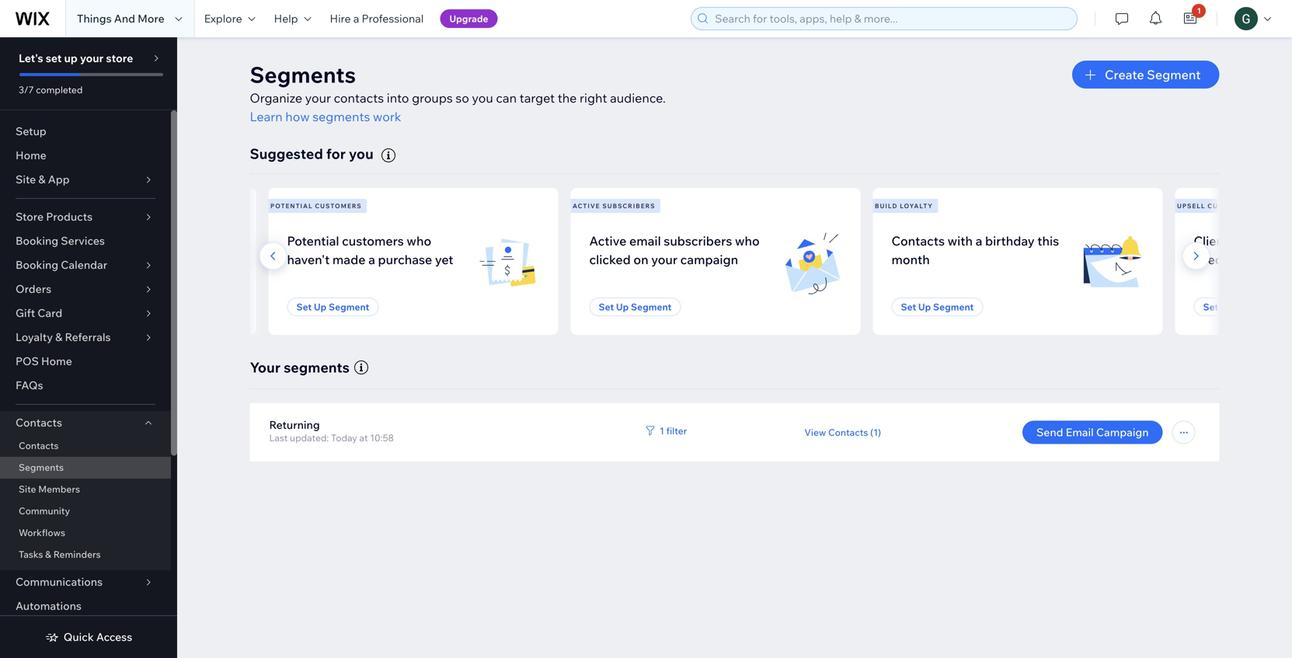 Task type: vqa. For each thing, say whether or not it's contained in the screenshot.
Email
yes



Task type: describe. For each thing, give the bounding box(es) containing it.
tasks & reminders link
[[0, 544, 171, 566]]

who inside active email subscribers who clicked on your campaign
[[735, 233, 760, 249]]

card
[[38, 306, 62, 320]]

site for site & app
[[16, 173, 36, 186]]

quick access
[[64, 630, 132, 644]]

send email campaign
[[1037, 425, 1149, 439]]

groups
[[412, 90, 453, 106]]

work
[[373, 109, 401, 124]]

on
[[634, 252, 649, 267]]

let's
[[19, 51, 43, 65]]

(1)
[[870, 426, 881, 438]]

store products
[[16, 210, 93, 223]]

upsell customers
[[1177, 202, 1255, 210]]

clients
[[1194, 233, 1235, 249]]

calendar
[[61, 258, 107, 272]]

contacts link
[[0, 435, 171, 457]]

4 set from the left
[[1203, 301, 1219, 313]]

& for loyalty
[[55, 330, 62, 344]]

suggested
[[250, 145, 323, 162]]

potential for potential customers
[[270, 202, 313, 210]]

right
[[580, 90, 607, 106]]

store
[[106, 51, 133, 65]]

email
[[629, 233, 661, 249]]

build
[[875, 202, 898, 210]]

set up segment button for on
[[589, 298, 681, 316]]

your inside 'sidebar' element
[[80, 51, 104, 65]]

the
[[558, 90, 577, 106]]

customers
[[1208, 202, 1255, 210]]

pos home link
[[0, 350, 171, 374]]

1 for 1
[[1197, 6, 1201, 16]]

customers for potential customers
[[315, 202, 362, 210]]

last
[[269, 432, 288, 444]]

things
[[77, 12, 112, 25]]

pos
[[16, 354, 39, 368]]

yet
[[435, 252, 453, 267]]

setup
[[16, 124, 46, 138]]

faqs
[[16, 378, 43, 392]]

active email subscribers who clicked on your campaign
[[589, 233, 760, 267]]

have
[[1265, 233, 1292, 249]]

contacts inside contacts with a birthday this month
[[892, 233, 945, 249]]

your
[[250, 358, 281, 376]]

list containing potential customers who haven't made a purchase yet
[[0, 188, 1292, 335]]

send
[[1037, 425, 1064, 439]]

faqs link
[[0, 374, 171, 398]]

more
[[138, 12, 165, 25]]

potential customers who haven't made a purchase yet
[[287, 233, 453, 267]]

gift card button
[[0, 302, 171, 326]]

referrals
[[65, 330, 111, 344]]

community
[[19, 505, 70, 517]]

active subscribers
[[573, 202, 655, 210]]

app
[[48, 173, 70, 186]]

1 filter
[[660, 425, 687, 437]]

3/7
[[19, 84, 34, 96]]

loyalty & referrals button
[[0, 326, 171, 350]]

gift
[[16, 306, 35, 320]]

active for active subscribers
[[573, 202, 600, 210]]

a inside contacts with a birthday this month
[[976, 233, 983, 249]]

your segments
[[250, 358, 350, 376]]

create
[[1105, 67, 1144, 82]]

at
[[359, 432, 368, 444]]

4 up from the left
[[1221, 301, 1234, 313]]

learn
[[250, 109, 283, 124]]

made
[[333, 252, 366, 267]]

view contacts (1) button
[[805, 425, 881, 439]]

workflows
[[19, 527, 65, 539]]

audience.
[[610, 90, 666, 106]]

segments for segments
[[19, 462, 64, 473]]

campaign
[[680, 252, 738, 267]]

up for month
[[918, 301, 931, 313]]

hire a professional link
[[321, 0, 433, 37]]

you inside 'segments organize your contacts into groups so you can target the right audience. learn how segments work'
[[472, 90, 493, 106]]

automations
[[16, 599, 82, 613]]

quick
[[64, 630, 94, 644]]

set for contacts with a birthday this month
[[901, 301, 916, 313]]

email
[[1066, 425, 1094, 439]]

segment down clients who have on the right
[[1236, 301, 1276, 313]]

who inside potential customers who haven't made a purchase yet
[[407, 233, 431, 249]]

loyalty inside loyalty & referrals dropdown button
[[16, 330, 53, 344]]

communications
[[16, 575, 103, 589]]

today
[[331, 432, 357, 444]]

how
[[285, 109, 310, 124]]

potential for potential customers who haven't made a purchase yet
[[287, 233, 339, 249]]

booking services
[[16, 234, 105, 248]]

1 vertical spatial segments
[[284, 358, 350, 376]]

services
[[61, 234, 105, 248]]

1 button
[[1174, 0, 1208, 37]]

purchase
[[378, 252, 432, 267]]

booking for booking services
[[16, 234, 58, 248]]

booking for booking calendar
[[16, 258, 58, 272]]

booking calendar button
[[0, 253, 171, 277]]

this
[[1038, 233, 1059, 249]]

view
[[805, 426, 826, 438]]

suggested for you
[[250, 145, 374, 162]]

tasks
[[19, 549, 43, 560]]

segments link
[[0, 457, 171, 479]]

month
[[892, 252, 930, 267]]

members
[[38, 483, 80, 495]]

a inside hire a professional link
[[353, 12, 359, 25]]

& for site
[[38, 173, 46, 186]]

0 vertical spatial home
[[16, 148, 46, 162]]

set up segment for a
[[296, 301, 369, 313]]

4 set up segment button from the left
[[1194, 298, 1286, 316]]

loyalty & referrals
[[16, 330, 111, 344]]

products
[[46, 210, 93, 223]]

upsell
[[1177, 202, 1206, 210]]

contacts
[[334, 90, 384, 106]]

create segment
[[1105, 67, 1201, 82]]

send email campaign button
[[1023, 421, 1163, 444]]

set up segment button for month
[[892, 298, 983, 316]]

set up segment button for a
[[287, 298, 379, 316]]



Task type: locate. For each thing, give the bounding box(es) containing it.
potential customers
[[270, 202, 362, 210]]

0 vertical spatial potential
[[270, 202, 313, 210]]

for
[[326, 145, 346, 162]]

active inside active email subscribers who clicked on your campaign
[[589, 233, 627, 249]]

potential up the haven't at the top of the page
[[287, 233, 339, 249]]

0 vertical spatial your
[[80, 51, 104, 65]]

site left app
[[16, 173, 36, 186]]

1 vertical spatial customers
[[342, 233, 404, 249]]

2 horizontal spatial who
[[1238, 233, 1262, 249]]

0 horizontal spatial your
[[80, 51, 104, 65]]

1 vertical spatial your
[[305, 90, 331, 106]]

1 horizontal spatial loyalty
[[900, 202, 933, 210]]

set up segment button down on
[[589, 298, 681, 316]]

loyalty down gift card on the left
[[16, 330, 53, 344]]

customers up the made
[[342, 233, 404, 249]]

contacts up site members
[[19, 440, 59, 451]]

0 horizontal spatial a
[[353, 12, 359, 25]]

a right with
[[976, 233, 983, 249]]

2 booking from the top
[[16, 258, 58, 272]]

learn how segments work button
[[250, 107, 401, 126]]

2 who from the left
[[735, 233, 760, 249]]

a right hire
[[353, 12, 359, 25]]

0 vertical spatial a
[[353, 12, 359, 25]]

potential down the suggested
[[270, 202, 313, 210]]

customers inside potential customers who haven't made a purchase yet
[[342, 233, 404, 249]]

set down the haven't at the top of the page
[[296, 301, 312, 313]]

subscribers up campaign
[[664, 233, 732, 249]]

1 booking from the top
[[16, 234, 58, 248]]

site members link
[[0, 479, 171, 500]]

1 vertical spatial site
[[19, 483, 36, 495]]

1 vertical spatial subscribers
[[664, 233, 732, 249]]

set up segment button down month
[[892, 298, 983, 316]]

set
[[296, 301, 312, 313], [599, 301, 614, 313], [901, 301, 916, 313], [1203, 301, 1219, 313]]

booking inside dropdown button
[[16, 258, 58, 272]]

home down loyalty & referrals
[[41, 354, 72, 368]]

segment down the made
[[329, 301, 369, 313]]

customers down for on the top left of the page
[[315, 202, 362, 210]]

list
[[0, 188, 1292, 335]]

up
[[314, 301, 327, 313], [616, 301, 629, 313], [918, 301, 931, 313], [1221, 301, 1234, 313]]

segments right your
[[284, 358, 350, 376]]

set
[[46, 51, 62, 65]]

1 filter button
[[643, 424, 687, 438]]

0 vertical spatial 1
[[1197, 6, 1201, 16]]

segments inside 'sidebar' element
[[19, 462, 64, 473]]

birthday
[[985, 233, 1035, 249]]

your inside 'segments organize your contacts into groups so you can target the right audience. learn how segments work'
[[305, 90, 331, 106]]

0 vertical spatial subscribers
[[603, 202, 655, 210]]

subscribers up email in the top of the page
[[603, 202, 655, 210]]

& left app
[[38, 173, 46, 186]]

0 horizontal spatial 1
[[660, 425, 664, 437]]

0 vertical spatial booking
[[16, 234, 58, 248]]

1 vertical spatial home
[[41, 354, 72, 368]]

1 horizontal spatial subscribers
[[664, 233, 732, 249]]

you
[[472, 90, 493, 106], [349, 145, 374, 162]]

booking
[[16, 234, 58, 248], [16, 258, 58, 272]]

returning
[[269, 418, 320, 432]]

1 set up segment button from the left
[[287, 298, 379, 316]]

segments
[[313, 109, 370, 124], [284, 358, 350, 376]]

0 vertical spatial segments
[[313, 109, 370, 124]]

1 vertical spatial you
[[349, 145, 374, 162]]

1 who from the left
[[407, 233, 431, 249]]

2 vertical spatial your
[[651, 252, 678, 267]]

sidebar element
[[0, 37, 177, 658]]

2 vertical spatial &
[[45, 549, 51, 560]]

who
[[407, 233, 431, 249], [735, 233, 760, 249], [1238, 233, 1262, 249]]

& down "card"
[[55, 330, 62, 344]]

set up segment button down clients who have on the right
[[1194, 298, 1286, 316]]

organize
[[250, 90, 302, 106]]

up down the clicked
[[616, 301, 629, 313]]

2 vertical spatial a
[[368, 252, 375, 267]]

1 vertical spatial potential
[[287, 233, 339, 249]]

& right tasks
[[45, 549, 51, 560]]

who inside clients who have
[[1238, 233, 1262, 249]]

1 for 1 filter
[[660, 425, 664, 437]]

0 vertical spatial you
[[472, 90, 493, 106]]

set up segment down the made
[[296, 301, 369, 313]]

2 up from the left
[[616, 301, 629, 313]]

3 set up segment button from the left
[[892, 298, 983, 316]]

you right so
[[472, 90, 493, 106]]

workflows link
[[0, 522, 171, 544]]

clicked
[[589, 252, 631, 267]]

community link
[[0, 500, 171, 522]]

upgrade
[[449, 13, 488, 24]]

filter
[[666, 425, 687, 437]]

0 horizontal spatial subscribers
[[603, 202, 655, 210]]

explore
[[204, 12, 242, 25]]

upgrade button
[[440, 9, 498, 28]]

segments organize your contacts into groups so you can target the right audience. learn how segments work
[[250, 61, 666, 124]]

1 horizontal spatial a
[[368, 252, 375, 267]]

2 horizontal spatial your
[[651, 252, 678, 267]]

segment for potential customers who haven't made a purchase yet
[[329, 301, 369, 313]]

subscribers
[[603, 202, 655, 210], [664, 233, 732, 249]]

site inside site members link
[[19, 483, 36, 495]]

1 vertical spatial loyalty
[[16, 330, 53, 344]]

4 set up segment from the left
[[1203, 301, 1276, 313]]

segments down contacts
[[313, 109, 370, 124]]

site up community
[[19, 483, 36, 495]]

10:58
[[370, 432, 394, 444]]

set up segment down on
[[599, 301, 672, 313]]

up for on
[[616, 301, 629, 313]]

contacts left (1)
[[828, 426, 868, 438]]

1 vertical spatial &
[[55, 330, 62, 344]]

booking down "store"
[[16, 234, 58, 248]]

set for potential customers who haven't made a purchase yet
[[296, 301, 312, 313]]

up for a
[[314, 301, 327, 313]]

set up segment button down the made
[[287, 298, 379, 316]]

into
[[387, 90, 409, 106]]

create segment button
[[1072, 61, 1220, 89]]

set down month
[[901, 301, 916, 313]]

and
[[114, 12, 135, 25]]

your up learn how segments work button
[[305, 90, 331, 106]]

segment
[[1147, 67, 1201, 82], [329, 301, 369, 313], [631, 301, 672, 313], [933, 301, 974, 313], [1236, 301, 1276, 313]]

0 horizontal spatial who
[[407, 233, 431, 249]]

0 vertical spatial site
[[16, 173, 36, 186]]

1 horizontal spatial who
[[735, 233, 760, 249]]

home
[[16, 148, 46, 162], [41, 354, 72, 368]]

store products button
[[0, 205, 171, 229]]

site inside site & app dropdown button
[[16, 173, 36, 186]]

contacts down faqs
[[16, 416, 62, 429]]

up down clients who have on the right
[[1221, 301, 1234, 313]]

up down the haven't at the top of the page
[[314, 301, 327, 313]]

site for site members
[[19, 483, 36, 495]]

returning last updated: today at 10:58
[[269, 418, 394, 444]]

segments inside 'segments organize your contacts into groups so you can target the right audience. learn how segments work'
[[250, 61, 356, 88]]

your right on
[[651, 252, 678, 267]]

loyalty right build
[[900, 202, 933, 210]]

segments up 'organize'
[[250, 61, 356, 88]]

2 horizontal spatial a
[[976, 233, 983, 249]]

1 horizontal spatial you
[[472, 90, 493, 106]]

access
[[96, 630, 132, 644]]

&
[[38, 173, 46, 186], [55, 330, 62, 344], [45, 549, 51, 560]]

your right up
[[80, 51, 104, 65]]

who up campaign
[[735, 233, 760, 249]]

set up segment
[[296, 301, 369, 313], [599, 301, 672, 313], [901, 301, 974, 313], [1203, 301, 1276, 313]]

0 horizontal spatial loyalty
[[16, 330, 53, 344]]

segments for segments organize your contacts into groups so you can target the right audience. learn how segments work
[[250, 61, 356, 88]]

contacts up month
[[892, 233, 945, 249]]

hire a professional
[[330, 12, 424, 25]]

1 set from the left
[[296, 301, 312, 313]]

orders button
[[0, 277, 171, 302]]

communications button
[[0, 570, 171, 594]]

clients who have
[[1194, 233, 1292, 267]]

a inside potential customers who haven't made a purchase yet
[[368, 252, 375, 267]]

subscribers inside active email subscribers who clicked on your campaign
[[664, 233, 732, 249]]

3/7 completed
[[19, 84, 83, 96]]

contacts inside button
[[828, 426, 868, 438]]

set down the clicked
[[599, 301, 614, 313]]

2 set from the left
[[599, 301, 614, 313]]

3 set up segment from the left
[[901, 301, 974, 313]]

1 vertical spatial 1
[[660, 425, 664, 437]]

3 up from the left
[[918, 301, 931, 313]]

2 set up segment button from the left
[[589, 298, 681, 316]]

help button
[[265, 0, 321, 37]]

who up purchase
[[407, 233, 431, 249]]

home down setup
[[16, 148, 46, 162]]

segments inside 'segments organize your contacts into groups so you can target the right audience. learn how segments work'
[[313, 109, 370, 124]]

set up segment down month
[[901, 301, 974, 313]]

& for tasks
[[45, 549, 51, 560]]

set up segment down clients who have on the right
[[1203, 301, 1276, 313]]

potential
[[270, 202, 313, 210], [287, 233, 339, 249]]

segment down on
[[631, 301, 672, 313]]

can
[[496, 90, 517, 106]]

set up segment for on
[[599, 301, 672, 313]]

1 vertical spatial a
[[976, 233, 983, 249]]

segment right create
[[1147, 67, 1201, 82]]

hire
[[330, 12, 351, 25]]

1 horizontal spatial 1
[[1197, 6, 1201, 16]]

up
[[64, 51, 78, 65]]

1 set up segment from the left
[[296, 301, 369, 313]]

your inside active email subscribers who clicked on your campaign
[[651, 252, 678, 267]]

segment inside button
[[1147, 67, 1201, 82]]

professional
[[362, 12, 424, 25]]

0 horizontal spatial you
[[349, 145, 374, 162]]

0 horizontal spatial segments
[[19, 462, 64, 473]]

Search for tools, apps, help & more... field
[[710, 8, 1073, 30]]

reminders
[[53, 549, 101, 560]]

your
[[80, 51, 104, 65], [305, 90, 331, 106], [651, 252, 678, 267]]

view contacts (1)
[[805, 426, 881, 438]]

segment for contacts with a birthday this month
[[933, 301, 974, 313]]

active for active email subscribers who clicked on your campaign
[[589, 233, 627, 249]]

customers
[[315, 202, 362, 210], [342, 233, 404, 249]]

customers for potential customers who haven't made a purchase yet
[[342, 233, 404, 249]]

1 vertical spatial segments
[[19, 462, 64, 473]]

site & app button
[[0, 168, 171, 192]]

0 vertical spatial loyalty
[[900, 202, 933, 210]]

1 up from the left
[[314, 301, 327, 313]]

contacts
[[892, 233, 945, 249], [16, 416, 62, 429], [828, 426, 868, 438], [19, 440, 59, 451]]

set for active email subscribers who clicked on your campaign
[[599, 301, 614, 313]]

0 vertical spatial &
[[38, 173, 46, 186]]

booking services link
[[0, 229, 171, 253]]

up down month
[[918, 301, 931, 313]]

segment down contacts with a birthday this month
[[933, 301, 974, 313]]

booking up orders at the left
[[16, 258, 58, 272]]

contacts inside "dropdown button"
[[16, 416, 62, 429]]

completed
[[36, 84, 83, 96]]

loyalty
[[900, 202, 933, 210], [16, 330, 53, 344]]

3 who from the left
[[1238, 233, 1262, 249]]

set down clients who have on the right
[[1203, 301, 1219, 313]]

let's set up your store
[[19, 51, 133, 65]]

1 horizontal spatial your
[[305, 90, 331, 106]]

2 set up segment from the left
[[599, 301, 672, 313]]

1 horizontal spatial segments
[[250, 61, 356, 88]]

a right the made
[[368, 252, 375, 267]]

who left "have"
[[1238, 233, 1262, 249]]

segments up site members
[[19, 462, 64, 473]]

0 vertical spatial active
[[573, 202, 600, 210]]

0 vertical spatial customers
[[315, 202, 362, 210]]

& inside dropdown button
[[38, 173, 46, 186]]

3 set from the left
[[901, 301, 916, 313]]

home link
[[0, 144, 171, 168]]

1
[[1197, 6, 1201, 16], [660, 425, 664, 437]]

you right for on the top left of the page
[[349, 145, 374, 162]]

site members
[[19, 483, 80, 495]]

1 vertical spatial booking
[[16, 258, 58, 272]]

potential inside potential customers who haven't made a purchase yet
[[287, 233, 339, 249]]

1 vertical spatial active
[[589, 233, 627, 249]]

contacts button
[[0, 411, 171, 435]]

haven't
[[287, 252, 330, 267]]

set up segment for month
[[901, 301, 974, 313]]

0 vertical spatial segments
[[250, 61, 356, 88]]

site
[[16, 173, 36, 186], [19, 483, 36, 495]]

& inside dropdown button
[[55, 330, 62, 344]]

segment for active email subscribers who clicked on your campaign
[[631, 301, 672, 313]]



